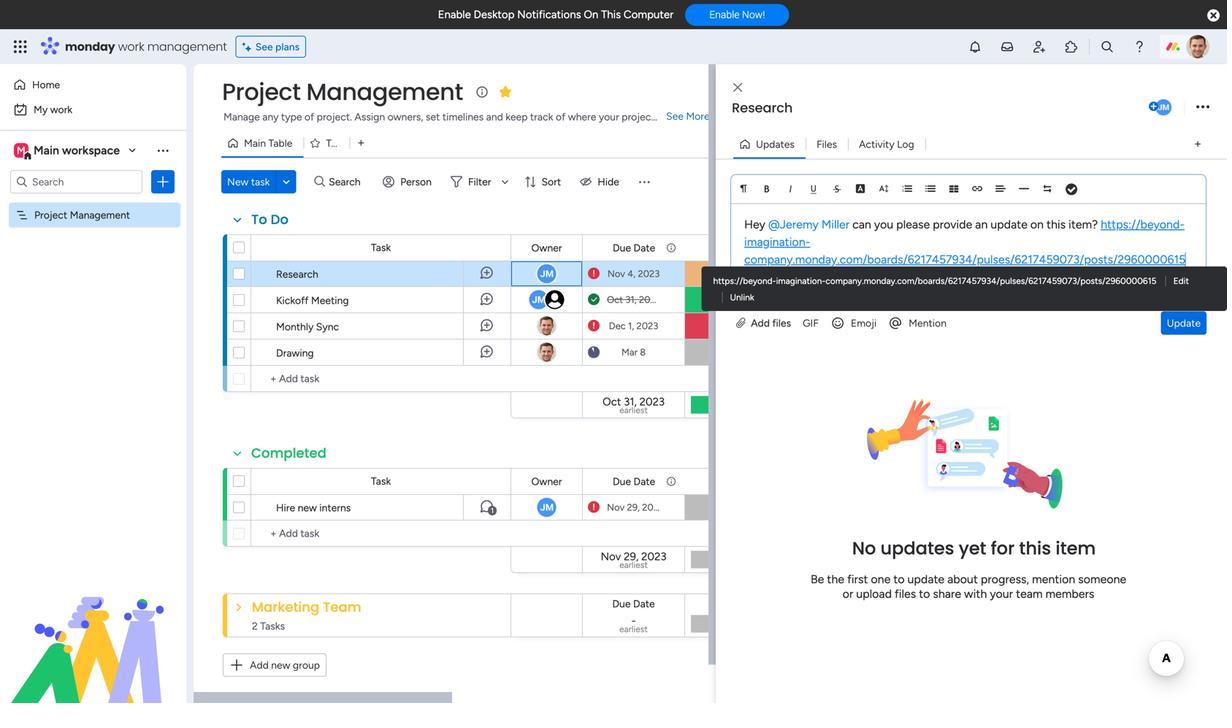 Task type: describe. For each thing, give the bounding box(es) containing it.
help image
[[1133, 39, 1148, 54]]

company.monday.com/boards/6217457934/pulses/6217459073/posts/2960000615 for https://beyond-imagination-company.monday.com/boards/6217457934/pulses/6217459073/posts/2960000615
[[826, 276, 1157, 287]]

new task
[[227, 176, 270, 188]]

checklist image
[[1066, 184, 1078, 195]]

main for main table
[[244, 137, 266, 149]]

interns
[[320, 502, 351, 515]]

m
[[17, 144, 26, 157]]

keep
[[506, 111, 528, 123]]

0 vertical spatial project management
[[222, 76, 463, 108]]

manage any type of project. assign owners, set timelines and keep track of where your project stands.
[[224, 111, 690, 123]]

due inside due date - earliest
[[613, 598, 631, 611]]

assign
[[355, 111, 385, 123]]

link image
[[973, 184, 983, 194]]

add new group button
[[223, 654, 327, 678]]

management inside list box
[[70, 209, 130, 221]]

edit
[[1174, 276, 1190, 287]]

no updates yet for this item
[[853, 537, 1097, 561]]

work for my
[[50, 103, 72, 116]]

29, for nov 29, 2023
[[627, 502, 640, 514]]

https://beyond-imagination-company.monday.com/boards/6217457934/pulses/6217459073/posts/2960000615
[[714, 276, 1157, 287]]

due date for column information icon
[[613, 242, 656, 254]]

0 vertical spatial this
[[1047, 218, 1066, 232]]

home option
[[9, 73, 178, 96]]

team
[[1017, 588, 1043, 602]]

enable now!
[[710, 9, 766, 21]]

2023 for nov 29, 2023 earliest
[[642, 551, 667, 564]]

meeting
[[311, 295, 349, 307]]

add view image
[[1196, 139, 1202, 150]]

can
[[853, 218, 872, 232]]

0 vertical spatial project
[[222, 76, 301, 108]]

files button
[[806, 133, 849, 156]]

1. numbers image
[[903, 184, 913, 194]]

drawing
[[276, 347, 314, 360]]

add new group
[[250, 660, 320, 672]]

select product image
[[13, 39, 28, 54]]

person
[[401, 176, 432, 188]]

desktop
[[474, 8, 515, 21]]

Marketing Team field
[[249, 598, 365, 617]]

see more link
[[665, 109, 712, 124]]

gif
[[803, 317, 819, 330]]

my
[[34, 103, 48, 116]]

completed
[[251, 444, 327, 463]]

mar
[[622, 347, 638, 359]]

date for column information icon 'due date' 'field'
[[634, 242, 656, 254]]

group
[[293, 660, 320, 672]]

https://beyond- imagination- company.monday.com/boards/6217457934/pulses/6217459073/posts/2960000615 link
[[745, 218, 1186, 267]]

dapulse attachment image
[[737, 317, 746, 330]]

v2 overdue deadline image for dec 1, 2023
[[588, 319, 600, 333]]

dapulse close image
[[1208, 8, 1221, 23]]

owner for 1st owner field
[[532, 242, 562, 254]]

nov for nov 29, 2023
[[607, 502, 625, 514]]

1 of from the left
[[305, 111, 314, 123]]

emoji
[[851, 317, 877, 330]]

1 horizontal spatial update
[[991, 218, 1028, 232]]

mar 8
[[622, 347, 646, 359]]

gif button
[[797, 312, 825, 335]]

activity log button
[[849, 133, 926, 156]]

marketing
[[252, 598, 320, 617]]

see for see more
[[667, 110, 684, 122]]

v2 overdue deadline image for nov 29, 2023
[[588, 501, 600, 515]]

2 + add task text field from the top
[[259, 526, 504, 543]]

line image
[[1020, 184, 1030, 194]]

where
[[568, 111, 597, 123]]

hide
[[598, 176, 620, 188]]

research inside field
[[732, 99, 793, 117]]

project management inside list box
[[34, 209, 130, 221]]

person button
[[377, 170, 441, 194]]

v2 search image
[[315, 174, 325, 190]]

monthly
[[276, 321, 314, 333]]

https://beyond- for https://beyond-imagination-company.monday.com/boards/6217457934/pulses/6217459073/posts/2960000615
[[714, 276, 777, 287]]

home link
[[9, 73, 178, 96]]

progress,
[[981, 573, 1030, 587]]

item?
[[1069, 218, 1099, 232]]

sync
[[316, 321, 339, 333]]

column information image
[[666, 476, 678, 488]]

please
[[897, 218, 931, 232]]

4,
[[628, 268, 636, 280]]

0 horizontal spatial options image
[[156, 175, 170, 189]]

monday work management
[[65, 38, 227, 55]]

italic image
[[786, 184, 796, 194]]

table button
[[304, 132, 350, 155]]

due date for column information image
[[613, 476, 656, 488]]

show board description image
[[474, 85, 491, 99]]

jeremy miller image
[[1155, 98, 1174, 117]]

hey
[[745, 218, 766, 232]]

To Do field
[[248, 211, 292, 230]]

notifications image
[[968, 39, 983, 54]]

update inside be the first one to update about progress, mention someone or upload files to share with your team members
[[908, 573, 945, 587]]

2 of from the left
[[556, 111, 566, 123]]

track
[[531, 111, 554, 123]]

share
[[934, 588, 962, 602]]

format image
[[739, 184, 749, 194]]

enable for enable now!
[[710, 9, 740, 21]]

filter button
[[445, 170, 514, 194]]

align image
[[996, 184, 1006, 194]]

kickoff
[[276, 295, 309, 307]]

date inside due date - earliest
[[634, 598, 655, 611]]

the
[[828, 573, 845, 587]]

monday marketplace image
[[1065, 39, 1080, 54]]

monthly sync
[[276, 321, 339, 333]]

owner for 1st owner field from the bottom of the page
[[532, 476, 562, 488]]

set
[[426, 111, 440, 123]]

home
[[32, 79, 60, 91]]

workspace
[[62, 144, 120, 158]]

29, for nov 29, 2023 earliest
[[624, 551, 639, 564]]

edit link
[[1157, 273, 1190, 289]]

do
[[271, 211, 289, 229]]

be the first one to update about progress, mention someone or upload files to share with your team members
[[811, 573, 1127, 602]]

Completed field
[[248, 444, 330, 463]]

dapulse addbtn image
[[1150, 102, 1159, 112]]

my work
[[34, 103, 72, 116]]

enable desktop notifications on this computer
[[438, 8, 674, 21]]

remove from favorites image
[[498, 84, 513, 99]]

team
[[323, 598, 362, 617]]

oct 31, 2023
[[607, 294, 661, 306]]

earliest for date
[[620, 625, 648, 635]]

due date - earliest
[[613, 598, 655, 635]]

underline image
[[809, 184, 819, 194]]

oct 31, 2023 earliest
[[603, 396, 665, 416]]

no
[[853, 537, 877, 561]]

rtl ltr image
[[1043, 184, 1053, 194]]

an
[[976, 218, 988, 232]]

update button
[[1162, 312, 1207, 335]]

workspace selection element
[[14, 142, 122, 161]]

close image
[[734, 82, 743, 93]]

@jeremy miller link
[[769, 218, 850, 232]]

see plans
[[256, 41, 300, 53]]

someone
[[1079, 573, 1127, 587]]

monday
[[65, 38, 115, 55]]

any
[[263, 111, 279, 123]]

files inside be the first one to update about progress, mention someone or upload files to share with your team members
[[895, 588, 917, 602]]

task for to do
[[371, 242, 391, 254]]



Task type: locate. For each thing, give the bounding box(es) containing it.
kickoff meeting
[[276, 295, 349, 307]]

nov left 4,
[[608, 268, 626, 280]]

1 vertical spatial + add task text field
[[259, 526, 504, 543]]

Due Date field
[[610, 240, 659, 256], [610, 474, 659, 490], [609, 596, 659, 612]]

1 vertical spatial add
[[250, 660, 269, 672]]

2 owner field from the top
[[528, 474, 566, 490]]

31, for oct 31, 2023 earliest
[[624, 396, 637, 409]]

files left gif
[[773, 317, 792, 330]]

1 vertical spatial imagination-
[[777, 276, 826, 287]]

see left plans at the top of page
[[256, 41, 273, 53]]

workspace image
[[14, 143, 29, 159]]

1 owner field from the top
[[528, 240, 566, 256]]

add files
[[749, 317, 792, 330]]

2 due date from the top
[[613, 476, 656, 488]]

on
[[1031, 218, 1044, 232]]

main for main workspace
[[34, 144, 59, 158]]

mention
[[1033, 573, 1076, 587]]

2 due from the top
[[613, 476, 631, 488]]

1 button
[[463, 495, 511, 521]]

2 owner from the top
[[532, 476, 562, 488]]

option
[[0, 202, 186, 205]]

0 vertical spatial options image
[[1197, 98, 1210, 117]]

v2 overdue deadline image
[[588, 319, 600, 333], [588, 501, 600, 515]]

Search in workspace field
[[31, 174, 122, 190]]

log
[[898, 138, 915, 151]]

enable for enable desktop notifications on this computer
[[438, 8, 471, 21]]

unlink
[[731, 292, 755, 303]]

2 vertical spatial due date field
[[609, 596, 659, 612]]

1 vertical spatial research
[[276, 268, 319, 281]]

menu image
[[637, 175, 652, 189]]

0 vertical spatial work
[[118, 38, 144, 55]]

management down search in workspace field
[[70, 209, 130, 221]]

work for monday
[[118, 38, 144, 55]]

update right an
[[991, 218, 1028, 232]]

0 vertical spatial earliest
[[620, 405, 648, 416]]

project management up project.
[[222, 76, 463, 108]]

0 vertical spatial to
[[894, 573, 905, 587]]

Project Management field
[[219, 76, 467, 108]]

1 horizontal spatial enable
[[710, 9, 740, 21]]

project
[[222, 76, 301, 108], [34, 209, 67, 221]]

8
[[640, 347, 646, 359]]

2023 down nov 29, 2023
[[642, 551, 667, 564]]

nov 29, 2023 earliest
[[601, 551, 667, 571]]

1 horizontal spatial project
[[222, 76, 301, 108]]

https://beyond-imagination-company.monday.com/boards/6217457934/pulses/6217459073/posts/2960000615 link
[[714, 273, 1157, 289]]

terry turtle image
[[1187, 35, 1210, 58]]

due for 'due date' 'field' related to column information image
[[613, 476, 631, 488]]

https://beyond-
[[1102, 218, 1185, 232], [714, 276, 777, 287]]

work right my
[[50, 103, 72, 116]]

1 vertical spatial v2 overdue deadline image
[[588, 501, 600, 515]]

now!
[[743, 9, 766, 21]]

1 vertical spatial due
[[613, 476, 631, 488]]

1 horizontal spatial research
[[732, 99, 793, 117]]

management
[[307, 76, 463, 108], [70, 209, 130, 221]]

enable inside button
[[710, 9, 740, 21]]

nov up nov 29, 2023 earliest at the bottom of page
[[607, 502, 625, 514]]

0 vertical spatial update
[[991, 218, 1028, 232]]

https://beyond- for https://beyond- imagination- company.monday.com/boards/6217457934/pulses/6217459073/posts/2960000615
[[1102, 218, 1185, 232]]

nov down nov 29, 2023
[[601, 551, 622, 564]]

work inside option
[[50, 103, 72, 116]]

project management list box
[[0, 200, 186, 425]]

table image
[[949, 184, 960, 194]]

project inside list box
[[34, 209, 67, 221]]

1 vertical spatial files
[[895, 588, 917, 602]]

0 vertical spatial oct
[[607, 294, 623, 306]]

add view image
[[358, 138, 364, 149]]

help
[[1166, 667, 1192, 682]]

plans
[[276, 41, 300, 53]]

updates
[[756, 138, 795, 151]]

0 vertical spatial due date field
[[610, 240, 659, 256]]

0 vertical spatial research
[[732, 99, 793, 117]]

0 vertical spatial nov
[[608, 268, 626, 280]]

1 vertical spatial task
[[371, 475, 391, 488]]

to right "one"
[[894, 573, 905, 587]]

due date field for column information image
[[610, 474, 659, 490]]

activity
[[860, 138, 895, 151]]

0 vertical spatial imagination-
[[745, 235, 811, 249]]

1 horizontal spatial options image
[[1197, 98, 1210, 117]]

sort button
[[519, 170, 570, 194]]

nov for nov 29, 2023 earliest
[[601, 551, 622, 564]]

table left add view icon
[[326, 137, 350, 149]]

enable now! button
[[686, 4, 790, 26]]

1 horizontal spatial see
[[667, 110, 684, 122]]

item
[[1056, 537, 1097, 561]]

date left column information icon
[[634, 242, 656, 254]]

task
[[371, 242, 391, 254], [371, 475, 391, 488]]

0 horizontal spatial to
[[894, 573, 905, 587]]

2 v2 overdue deadline image from the top
[[588, 501, 600, 515]]

help button
[[1153, 662, 1205, 686]]

0 horizontal spatial table
[[269, 137, 293, 149]]

due for column information icon 'due date' 'field'
[[613, 242, 631, 254]]

2023 inside oct 31, 2023 earliest
[[640, 396, 665, 409]]

imagination- inside https://beyond- imagination- company.monday.com/boards/6217457934/pulses/6217459073/posts/2960000615
[[745, 235, 811, 249]]

provide
[[933, 218, 973, 232]]

enable left now!
[[710, 9, 740, 21]]

sort
[[542, 176, 561, 188]]

members
[[1046, 588, 1095, 602]]

for
[[992, 537, 1015, 561]]

table down any
[[269, 137, 293, 149]]

options image down workspace options image
[[156, 175, 170, 189]]

invite members image
[[1033, 39, 1047, 54]]

31, inside oct 31, 2023 earliest
[[624, 396, 637, 409]]

2 earliest from the top
[[620, 560, 648, 571]]

1 vertical spatial management
[[70, 209, 130, 221]]

0 horizontal spatial management
[[70, 209, 130, 221]]

imagination-
[[745, 235, 811, 249], [777, 276, 826, 287]]

0 horizontal spatial project management
[[34, 209, 130, 221]]

0 horizontal spatial project
[[34, 209, 67, 221]]

add for add new group
[[250, 660, 269, 672]]

oct for oct 31, 2023 earliest
[[603, 396, 622, 409]]

arrow down image
[[497, 173, 514, 191]]

earliest inside oct 31, 2023 earliest
[[620, 405, 648, 416]]

earliest up due date - earliest
[[620, 560, 648, 571]]

your right where
[[599, 111, 620, 123]]

enable left desktop
[[438, 8, 471, 21]]

https://beyond- imagination- company.monday.com/boards/6217457934/pulses/6217459073/posts/2960000615
[[745, 218, 1186, 267]]

add inside button
[[250, 660, 269, 672]]

angle down image
[[283, 177, 290, 187]]

0 vertical spatial owner
[[532, 242, 562, 254]]

to do
[[251, 211, 289, 229]]

1 vertical spatial company.monday.com/boards/6217457934/pulses/6217459073/posts/2960000615
[[826, 276, 1157, 287]]

main workspace
[[34, 144, 120, 158]]

project management down search in workspace field
[[34, 209, 130, 221]]

1 task from the top
[[371, 242, 391, 254]]

imagination- for https://beyond- imagination- company.monday.com/boards/6217457934/pulses/6217459073/posts/2960000615
[[745, 235, 811, 249]]

oct inside oct 31, 2023 earliest
[[603, 396, 622, 409]]

this right 'for'
[[1020, 537, 1052, 561]]

date up -
[[634, 598, 655, 611]]

2 due date field from the top
[[610, 474, 659, 490]]

0 vertical spatial new
[[298, 502, 317, 515]]

on
[[584, 8, 599, 21]]

1 due date field from the top
[[610, 240, 659, 256]]

1 vertical spatial update
[[908, 573, 945, 587]]

main inside main table button
[[244, 137, 266, 149]]

2 vertical spatial date
[[634, 598, 655, 611]]

update feed image
[[1001, 39, 1015, 54]]

1 v2 overdue deadline image from the top
[[588, 319, 600, 333]]

2023 right 4,
[[638, 268, 660, 280]]

add for add files
[[751, 317, 770, 330]]

nov 29, 2023
[[607, 502, 664, 514]]

due date field up -
[[609, 596, 659, 612]]

3 due date field from the top
[[609, 596, 659, 612]]

1 horizontal spatial your
[[991, 588, 1014, 602]]

dec 1, 2023
[[609, 321, 659, 332]]

1 vertical spatial 31,
[[624, 396, 637, 409]]

1 vertical spatial project management
[[34, 209, 130, 221]]

of right type
[[305, 111, 314, 123]]

2023 for oct 31, 2023
[[639, 294, 661, 306]]

v2 overdue deadline image left dec
[[588, 319, 600, 333]]

1 vertical spatial new
[[271, 660, 291, 672]]

3 due from the top
[[613, 598, 631, 611]]

earliest inside due date - earliest
[[620, 625, 648, 635]]

1 horizontal spatial management
[[307, 76, 463, 108]]

see left more
[[667, 110, 684, 122]]

29, inside nov 29, 2023 earliest
[[624, 551, 639, 564]]

1 vertical spatial oct
[[603, 396, 622, 409]]

options image up add view image
[[1197, 98, 1210, 117]]

notifications
[[518, 8, 581, 21]]

dec
[[609, 321, 626, 332]]

https://beyond- right item?
[[1102, 218, 1185, 232]]

company.monday.com/boards/6217457934/pulses/6217459073/posts/2960000615 down https://beyond- imagination- company.monday.com/boards/6217457934/pulses/6217459073/posts/2960000615 link
[[826, 276, 1157, 287]]

1 horizontal spatial add
[[751, 317, 770, 330]]

2023 for nov 29, 2023
[[643, 502, 664, 514]]

0 horizontal spatial your
[[599, 111, 620, 123]]

1 horizontal spatial main
[[244, 137, 266, 149]]

filter
[[468, 176, 492, 188]]

earliest down nov 29, 2023 earliest at the bottom of page
[[620, 625, 648, 635]]

0 vertical spatial management
[[307, 76, 463, 108]]

0 horizontal spatial enable
[[438, 8, 471, 21]]

1 horizontal spatial of
[[556, 111, 566, 123]]

new for add
[[271, 660, 291, 672]]

31, down 4,
[[626, 294, 637, 306]]

2 task from the top
[[371, 475, 391, 488]]

1 vertical spatial 29,
[[624, 551, 639, 564]]

timelines
[[443, 111, 484, 123]]

files right upload
[[895, 588, 917, 602]]

0 vertical spatial owner field
[[528, 240, 566, 256]]

research up kickoff on the left top of the page
[[276, 268, 319, 281]]

oct for oct 31, 2023
[[607, 294, 623, 306]]

date left column information image
[[634, 476, 656, 488]]

type
[[281, 111, 302, 123]]

updates button
[[734, 133, 806, 156]]

0 horizontal spatial work
[[50, 103, 72, 116]]

nov inside nov 29, 2023 earliest
[[601, 551, 622, 564]]

or
[[843, 588, 854, 602]]

due date up "nov 4, 2023"
[[613, 242, 656, 254]]

management up assign
[[307, 76, 463, 108]]

project.
[[317, 111, 352, 123]]

0 vertical spatial 31,
[[626, 294, 637, 306]]

hire new interns
[[276, 502, 351, 515]]

0 horizontal spatial https://beyond-
[[714, 276, 777, 287]]

text color image
[[856, 184, 866, 194]]

files
[[773, 317, 792, 330], [895, 588, 917, 602]]

due date up nov 29, 2023
[[613, 476, 656, 488]]

strikethrough image
[[833, 184, 843, 194]]

1 horizontal spatial work
[[118, 38, 144, 55]]

due down nov 29, 2023 earliest at the bottom of page
[[613, 598, 631, 611]]

company.monday.com/boards/6217457934/pulses/6217459073/posts/2960000615 for https://beyond- imagination- company.monday.com/boards/6217457934/pulses/6217459073/posts/2960000615
[[745, 253, 1186, 267]]

1 horizontal spatial table
[[326, 137, 350, 149]]

1 vertical spatial project
[[34, 209, 67, 221]]

1 vertical spatial see
[[667, 110, 684, 122]]

see inside button
[[256, 41, 273, 53]]

updates
[[881, 537, 955, 561]]

company.monday.com/boards/6217457934/pulses/6217459073/posts/2960000615 inside https://beyond-imagination-company.monday.com/boards/6217457934/pulses/6217459073/posts/2960000615 "link"
[[826, 276, 1157, 287]]

with
[[965, 588, 988, 602]]

1 vertical spatial to
[[920, 588, 931, 602]]

your inside be the first one to update about progress, mention someone or upload files to share with your team members
[[991, 588, 1014, 602]]

0 horizontal spatial of
[[305, 111, 314, 123]]

0 vertical spatial company.monday.com/boards/6217457934/pulses/6217459073/posts/2960000615
[[745, 253, 1186, 267]]

Owner field
[[528, 240, 566, 256], [528, 474, 566, 490]]

add left "group"
[[250, 660, 269, 672]]

add right dapulse attachment 'icon'
[[751, 317, 770, 330]]

0 vertical spatial due date
[[613, 242, 656, 254]]

company.monday.com/boards/6217457934/pulses/6217459073/posts/2960000615 up edit unlink
[[745, 253, 1186, 267]]

1 vertical spatial this
[[1020, 537, 1052, 561]]

https://beyond- inside "link"
[[714, 276, 777, 287]]

earliest down mar 8
[[620, 405, 648, 416]]

owner
[[532, 242, 562, 254], [532, 476, 562, 488]]

v2 overdue deadline image
[[588, 267, 600, 281]]

main right workspace "icon" in the top of the page
[[34, 144, 59, 158]]

29, up nov 29, 2023 earliest at the bottom of page
[[627, 502, 640, 514]]

https://beyond- inside https://beyond- imagination- company.monday.com/boards/6217457934/pulses/6217459073/posts/2960000615
[[1102, 218, 1185, 232]]

this
[[602, 8, 621, 21]]

options image
[[1197, 98, 1210, 117], [156, 175, 170, 189]]

hire
[[276, 502, 295, 515]]

imagination- inside "link"
[[777, 276, 826, 287]]

workspace options image
[[156, 143, 170, 158]]

29, down nov 29, 2023
[[624, 551, 639, 564]]

3 earliest from the top
[[620, 625, 648, 635]]

1 enable from the left
[[438, 8, 471, 21]]

to
[[251, 211, 267, 229]]

1 earliest from the top
[[620, 405, 648, 416]]

1 table from the left
[[269, 137, 293, 149]]

research down close icon
[[732, 99, 793, 117]]

size image
[[879, 184, 890, 194]]

due date field up nov 29, 2023
[[610, 474, 659, 490]]

nov for nov 4, 2023
[[608, 268, 626, 280]]

work right 'monday'
[[118, 38, 144, 55]]

task for completed
[[371, 475, 391, 488]]

0 vertical spatial your
[[599, 111, 620, 123]]

nov 4, 2023
[[608, 268, 660, 280]]

this right on
[[1047, 218, 1066, 232]]

due date field for column information icon
[[610, 240, 659, 256]]

0 horizontal spatial research
[[276, 268, 319, 281]]

1 horizontal spatial to
[[920, 588, 931, 602]]

earliest inside nov 29, 2023 earliest
[[620, 560, 648, 571]]

see plans button
[[236, 36, 306, 58]]

main down manage
[[244, 137, 266, 149]]

1 vertical spatial owner field
[[528, 474, 566, 490]]

new left "group"
[[271, 660, 291, 672]]

+ Add task text field
[[259, 371, 504, 388], [259, 526, 504, 543]]

31, for oct 31, 2023
[[626, 294, 637, 306]]

search everything image
[[1101, 39, 1115, 54]]

2 enable from the left
[[710, 9, 740, 21]]

lottie animation image
[[0, 556, 186, 704]]

0 vertical spatial 29,
[[627, 502, 640, 514]]

column information image
[[666, 242, 678, 254]]

v2 overdue deadline image left nov 29, 2023
[[588, 501, 600, 515]]

due up 4,
[[613, 242, 631, 254]]

stands.
[[658, 111, 690, 123]]

2023 right 1,
[[637, 321, 659, 332]]

0 vertical spatial add
[[751, 317, 770, 330]]

date for 'due date' 'field' related to column information image
[[634, 476, 656, 488]]

2023 for nov 4, 2023
[[638, 268, 660, 280]]

0 horizontal spatial see
[[256, 41, 273, 53]]

project down search in workspace field
[[34, 209, 67, 221]]

0 horizontal spatial update
[[908, 573, 945, 587]]

2023 inside nov 29, 2023 earliest
[[642, 551, 667, 564]]

lottie animation element
[[0, 556, 186, 704]]

of right track
[[556, 111, 566, 123]]

update up share
[[908, 573, 945, 587]]

emoji button
[[825, 312, 883, 335]]

&bull; bullets image
[[926, 184, 936, 194]]

1 vertical spatial earliest
[[620, 560, 648, 571]]

v2 done deadline image
[[588, 293, 600, 307]]

0 horizontal spatial new
[[271, 660, 291, 672]]

new inside button
[[271, 660, 291, 672]]

see for see plans
[[256, 41, 273, 53]]

due
[[613, 242, 631, 254], [613, 476, 631, 488], [613, 598, 631, 611]]

2 table from the left
[[326, 137, 350, 149]]

0 vertical spatial v2 overdue deadline image
[[588, 319, 600, 333]]

2023 down "nov 4, 2023"
[[639, 294, 661, 306]]

0 vertical spatial see
[[256, 41, 273, 53]]

2023 up nov 29, 2023 earliest at the bottom of page
[[643, 502, 664, 514]]

due date field up "nov 4, 2023"
[[610, 240, 659, 256]]

@jeremy
[[769, 218, 819, 232]]

0 vertical spatial date
[[634, 242, 656, 254]]

1 horizontal spatial https://beyond-
[[1102, 218, 1185, 232]]

project up any
[[222, 76, 301, 108]]

1,
[[629, 321, 635, 332]]

imagination- down the @jeremy
[[745, 235, 811, 249]]

1 vertical spatial owner
[[532, 476, 562, 488]]

my work option
[[9, 98, 178, 121]]

1 vertical spatial your
[[991, 588, 1014, 602]]

https://beyond- up unlink
[[714, 276, 777, 287]]

due up nov 29, 2023
[[613, 476, 631, 488]]

0 horizontal spatial files
[[773, 317, 792, 330]]

2023 for oct 31, 2023 earliest
[[640, 396, 665, 409]]

0 horizontal spatial main
[[34, 144, 59, 158]]

0 horizontal spatial add
[[250, 660, 269, 672]]

new right hire at the left bottom of page
[[298, 502, 317, 515]]

1 horizontal spatial project management
[[222, 76, 463, 108]]

31,
[[626, 294, 637, 306], [624, 396, 637, 409]]

main table
[[244, 137, 293, 149]]

earliest for 29,
[[620, 560, 648, 571]]

1 vertical spatial https://beyond-
[[714, 276, 777, 287]]

imagination- for https://beyond-imagination-company.monday.com/boards/6217457934/pulses/6217459073/posts/2960000615
[[777, 276, 826, 287]]

to
[[894, 573, 905, 587], [920, 588, 931, 602]]

imagination- up gif popup button
[[777, 276, 826, 287]]

1 due date from the top
[[613, 242, 656, 254]]

Research field
[[729, 99, 1147, 118]]

activity log
[[860, 138, 915, 151]]

1 vertical spatial nov
[[607, 502, 625, 514]]

update
[[1168, 317, 1202, 330]]

2023 for dec 1, 2023
[[637, 321, 659, 332]]

0 vertical spatial https://beyond-
[[1102, 218, 1185, 232]]

2 vertical spatial nov
[[601, 551, 622, 564]]

1 owner from the top
[[532, 242, 562, 254]]

new task button
[[221, 170, 276, 194]]

2023 down 8
[[640, 396, 665, 409]]

1 vertical spatial due date field
[[610, 474, 659, 490]]

2 vertical spatial earliest
[[620, 625, 648, 635]]

0 vertical spatial files
[[773, 317, 792, 330]]

1 + add task text field from the top
[[259, 371, 504, 388]]

31, down mar
[[624, 396, 637, 409]]

upload
[[857, 588, 892, 602]]

0 vertical spatial task
[[371, 242, 391, 254]]

-
[[632, 615, 636, 628]]

1 vertical spatial work
[[50, 103, 72, 116]]

1 due from the top
[[613, 242, 631, 254]]

Search field
[[325, 172, 369, 192]]

1 vertical spatial options image
[[156, 175, 170, 189]]

main inside workspace selection element
[[34, 144, 59, 158]]

1 horizontal spatial files
[[895, 588, 917, 602]]

project
[[622, 111, 655, 123]]

more
[[687, 110, 710, 122]]

computer
[[624, 8, 674, 21]]

1 vertical spatial date
[[634, 476, 656, 488]]

2 vertical spatial due
[[613, 598, 631, 611]]

to left share
[[920, 588, 931, 602]]

your down progress, on the right of page
[[991, 588, 1014, 602]]

new for hire
[[298, 502, 317, 515]]

bold image
[[762, 184, 773, 194]]

files
[[817, 138, 838, 151]]

1 horizontal spatial new
[[298, 502, 317, 515]]

earliest for 31,
[[620, 405, 648, 416]]



Task type: vqa. For each thing, say whether or not it's contained in the screenshot.
Add new group button
yes



